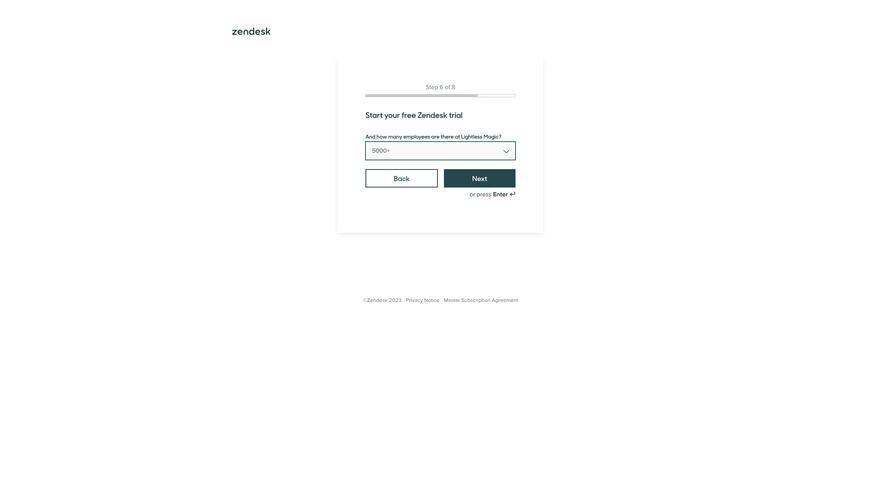 Task type: describe. For each thing, give the bounding box(es) containing it.
magic
[[484, 132, 499, 140]]

back
[[394, 173, 410, 183]]

or press enter
[[470, 191, 508, 198]]

©zendesk 2023
[[363, 297, 401, 303]]

and how many employees are there at lightless magic ?
[[365, 132, 501, 140]]

master
[[444, 297, 460, 303]]

master subscription agreement link
[[444, 297, 518, 303]]

6
[[440, 83, 443, 91]]

start your free zendesk trial
[[365, 109, 463, 120]]

are
[[431, 132, 440, 140]]

enter
[[493, 191, 508, 198]]

?
[[499, 132, 501, 140]]

trial
[[449, 109, 463, 120]]

privacy notice link
[[406, 297, 439, 303]]



Task type: locate. For each thing, give the bounding box(es) containing it.
lightless
[[461, 132, 482, 140]]

subscription
[[461, 297, 490, 303]]

agreement
[[492, 297, 518, 303]]

your
[[384, 109, 400, 120]]

next button
[[444, 169, 516, 188]]

master subscription agreement
[[444, 297, 518, 303]]

©zendesk
[[363, 297, 388, 303]]

step 6 of 8
[[426, 83, 455, 91]]

start
[[365, 109, 383, 120]]

privacy
[[406, 297, 423, 303]]

free
[[402, 109, 416, 120]]

at
[[455, 132, 460, 140]]

press
[[477, 191, 491, 198]]

notice
[[424, 297, 439, 303]]

privacy notice
[[406, 297, 439, 303]]

back button
[[365, 169, 438, 188]]

of
[[445, 83, 450, 91]]

step
[[426, 83, 438, 91]]

and
[[365, 132, 375, 140]]

zendesk image
[[232, 28, 271, 35]]

2023
[[389, 297, 401, 303]]

©zendesk 2023 link
[[363, 297, 401, 303]]

many
[[388, 132, 402, 140]]

or
[[470, 191, 475, 198]]

there
[[441, 132, 454, 140]]

how
[[377, 132, 387, 140]]

next
[[472, 173, 487, 183]]

enter image
[[509, 191, 516, 197]]

8
[[452, 83, 455, 91]]

employees
[[403, 132, 430, 140]]

zendesk
[[418, 109, 447, 120]]



